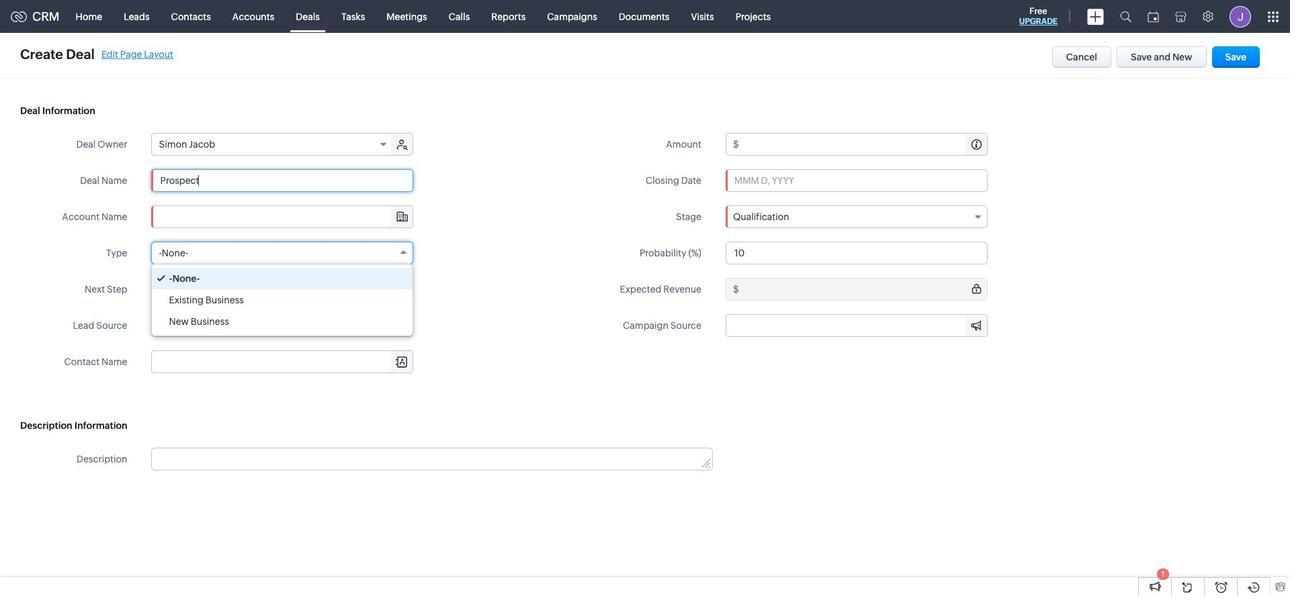 Task type: locate. For each thing, give the bounding box(es) containing it.
list box
[[152, 265, 413, 336]]

create menu image
[[1087, 8, 1104, 25]]

1 option from the top
[[152, 268, 413, 290]]

None text field
[[152, 169, 414, 192], [152, 352, 413, 373], [152, 169, 414, 192], [152, 352, 413, 373]]

3 option from the top
[[152, 311, 413, 333]]

2 option from the top
[[152, 290, 413, 311]]

logo image
[[11, 11, 27, 22]]

option
[[152, 268, 413, 290], [152, 290, 413, 311], [152, 311, 413, 333]]

None field
[[152, 134, 393, 155], [726, 206, 988, 229], [152, 206, 413, 228], [152, 242, 414, 265], [152, 315, 414, 337], [727, 315, 987, 337], [152, 352, 413, 373], [152, 134, 393, 155], [726, 206, 988, 229], [152, 206, 413, 228], [152, 242, 414, 265], [152, 315, 414, 337], [727, 315, 987, 337], [152, 352, 413, 373]]

None text field
[[741, 134, 987, 155], [152, 206, 413, 228], [726, 242, 988, 265], [152, 278, 414, 301], [741, 279, 987, 300], [152, 449, 712, 470], [741, 134, 987, 155], [152, 206, 413, 228], [726, 242, 988, 265], [152, 278, 414, 301], [741, 279, 987, 300], [152, 449, 712, 470]]



Task type: describe. For each thing, give the bounding box(es) containing it.
calendar image
[[1148, 11, 1159, 22]]

profile image
[[1230, 6, 1251, 27]]

create menu element
[[1079, 0, 1112, 33]]

profile element
[[1222, 0, 1260, 33]]

search element
[[1112, 0, 1140, 33]]

MMM D, YYYY text field
[[726, 169, 988, 192]]

search image
[[1120, 11, 1132, 22]]



Task type: vqa. For each thing, say whether or not it's contained in the screenshot.
"Calendar" "image"
yes



